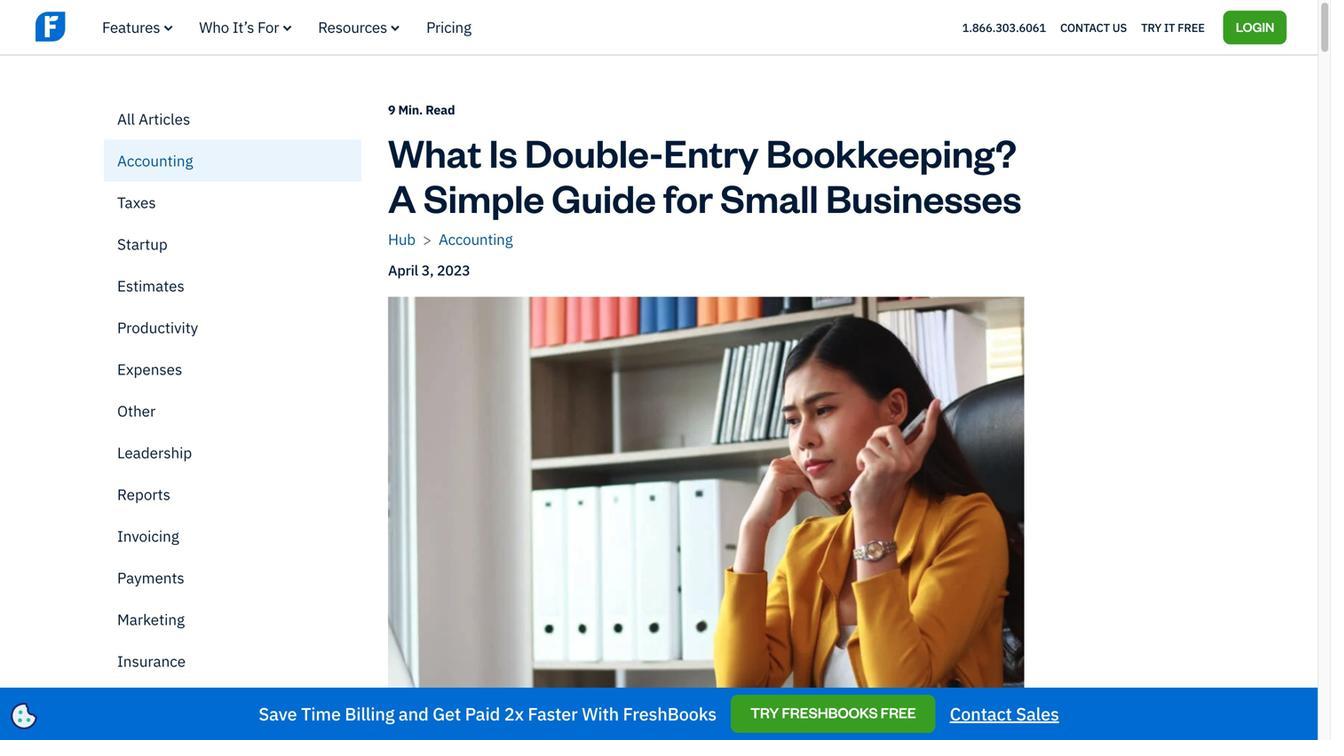 Task type: describe. For each thing, give the bounding box(es) containing it.
startup link
[[104, 223, 361, 265]]

hub
[[388, 229, 416, 249]]

contact us
[[1060, 20, 1127, 35]]

freshbooks logo image
[[36, 10, 173, 43]]

marketing link
[[104, 599, 361, 641]]

bookkeeping?
[[766, 127, 1017, 177]]

who it's for link
[[199, 17, 291, 37]]

startup
[[117, 234, 168, 254]]

payments link
[[104, 557, 361, 599]]

features link
[[102, 17, 173, 37]]

a
[[388, 172, 416, 222]]

sales
[[1016, 703, 1059, 726]]

all articles
[[117, 109, 190, 129]]

with
[[582, 703, 619, 726]]

9 min. read what is double-entry bookkeeping? a simple guide for small businesses
[[388, 102, 1021, 222]]

entry
[[664, 127, 759, 177]]

other link
[[104, 390, 361, 432]]

management
[[169, 693, 257, 713]]

leadership link
[[104, 432, 361, 474]]

project
[[117, 693, 165, 713]]

freshbooks inside try freshbooks free link
[[782, 704, 878, 722]]

try freshbooks free link
[[731, 695, 936, 733]]

0 vertical spatial accounting link
[[104, 140, 361, 182]]

what
[[388, 127, 481, 177]]

guide
[[552, 172, 656, 222]]

hub link
[[388, 229, 416, 249]]

it's
[[232, 17, 254, 37]]

estimates
[[117, 276, 184, 296]]

billing
[[345, 703, 394, 726]]

project management
[[117, 693, 257, 713]]

taxes
[[117, 193, 156, 212]]

estimates link
[[104, 265, 361, 307]]

resources
[[318, 17, 387, 37]]

2023
[[437, 261, 470, 280]]

1.866.303.6061 link
[[962, 20, 1046, 35]]

save time billing and get paid 2x faster with freshbooks
[[259, 703, 717, 726]]

reports link
[[104, 474, 361, 515]]

login link
[[1223, 10, 1287, 44]]

reports
[[117, 485, 170, 504]]

us
[[1112, 20, 1127, 35]]

cookie preferences image
[[11, 703, 37, 730]]

productivity
[[117, 318, 198, 337]]

what is double-entry bookkeeping? a simple guide for small businesses image
[[388, 297, 1024, 721]]

min.
[[398, 102, 423, 118]]

project management link
[[104, 682, 361, 724]]

is
[[489, 127, 517, 177]]

1 horizontal spatial accounting link
[[439, 229, 513, 249]]

try for try freshbooks free
[[750, 704, 779, 722]]

pricing link
[[426, 17, 471, 37]]

marketing
[[117, 610, 185, 630]]

all articles link
[[104, 98, 361, 140]]

for
[[258, 17, 279, 37]]

who it's for
[[199, 17, 279, 37]]

it
[[1164, 20, 1175, 35]]



Task type: locate. For each thing, give the bounding box(es) containing it.
0 vertical spatial try
[[1141, 20, 1161, 35]]

0 horizontal spatial free
[[881, 704, 916, 722]]

contact sales
[[950, 703, 1059, 726]]

0 vertical spatial free
[[1178, 20, 1205, 35]]

features
[[102, 17, 160, 37]]

1 vertical spatial accounting link
[[439, 229, 513, 249]]

contact sales link
[[950, 702, 1059, 726]]

simple
[[423, 172, 544, 222]]

0 horizontal spatial accounting link
[[104, 140, 361, 182]]

try freshbooks free
[[750, 704, 916, 722]]

paid
[[465, 703, 500, 726]]

accounting link
[[104, 140, 361, 182], [439, 229, 513, 249]]

other
[[117, 401, 156, 421]]

april 3, 2023
[[388, 261, 470, 280]]

accounting for top accounting link
[[117, 151, 193, 170]]

contact for contact us
[[1060, 20, 1110, 35]]

0 horizontal spatial accounting
[[117, 151, 193, 170]]

contact us link
[[1060, 16, 1127, 39]]

try it free link
[[1141, 16, 1205, 39]]

freshbooks
[[623, 703, 717, 726], [782, 704, 878, 722]]

leadership
[[117, 443, 192, 463]]

free for try freshbooks free
[[881, 704, 916, 722]]

try
[[1141, 20, 1161, 35], [750, 704, 779, 722]]

and
[[398, 703, 429, 726]]

small
[[720, 172, 818, 222]]

invoicing
[[117, 527, 179, 546]]

9
[[388, 102, 395, 118]]

1 horizontal spatial try
[[1141, 20, 1161, 35]]

invoicing link
[[104, 515, 361, 557]]

accounting down all articles
[[117, 151, 193, 170]]

time
[[301, 703, 341, 726]]

double-
[[525, 127, 664, 177]]

1.866.303.6061
[[962, 20, 1046, 35]]

login
[[1236, 18, 1274, 35]]

0 horizontal spatial freshbooks
[[623, 703, 717, 726]]

who
[[199, 17, 229, 37]]

0 vertical spatial accounting
[[117, 151, 193, 170]]

1 horizontal spatial free
[[1178, 20, 1205, 35]]

1 horizontal spatial contact
[[1060, 20, 1110, 35]]

accounting
[[117, 151, 193, 170], [439, 229, 513, 249]]

2x
[[504, 703, 524, 726]]

1 vertical spatial contact
[[950, 703, 1012, 726]]

april
[[388, 261, 418, 280]]

accounting for rightmost accounting link
[[439, 229, 513, 249]]

pricing
[[426, 17, 471, 37]]

for
[[663, 172, 713, 222]]

accounting up 2023 at the left top of page
[[439, 229, 513, 249]]

resources link
[[318, 17, 400, 37]]

1 vertical spatial free
[[881, 704, 916, 722]]

free for try it free
[[1178, 20, 1205, 35]]

articles
[[139, 109, 190, 129]]

taxes link
[[104, 182, 361, 223]]

0 horizontal spatial contact
[[950, 703, 1012, 726]]

try for try it free
[[1141, 20, 1161, 35]]

free inside try freshbooks free link
[[881, 704, 916, 722]]

insurance
[[117, 652, 186, 671]]

0 horizontal spatial try
[[750, 704, 779, 722]]

faster
[[528, 703, 578, 726]]

businesses
[[826, 172, 1021, 222]]

contact for contact sales
[[950, 703, 1012, 726]]

accounting link up 2023 at the left top of page
[[439, 229, 513, 249]]

contact left sales on the right of page
[[950, 703, 1012, 726]]

expenses
[[117, 360, 182, 379]]

cookie consent banner dialog
[[13, 522, 280, 727]]

insurance link
[[104, 641, 361, 682]]

contact left us
[[1060, 20, 1110, 35]]

try it free
[[1141, 20, 1205, 35]]

0 vertical spatial contact
[[1060, 20, 1110, 35]]

contact
[[1060, 20, 1110, 35], [950, 703, 1012, 726]]

productivity link
[[104, 307, 361, 349]]

expenses link
[[104, 349, 361, 390]]

read
[[426, 102, 455, 118]]

all
[[117, 109, 135, 129]]

3,
[[421, 261, 434, 280]]

accounting link down articles
[[104, 140, 361, 182]]

free inside try it free link
[[1178, 20, 1205, 35]]

save
[[259, 703, 297, 726]]

free
[[1178, 20, 1205, 35], [881, 704, 916, 722]]

1 vertical spatial try
[[750, 704, 779, 722]]

payments
[[117, 568, 184, 588]]

1 horizontal spatial freshbooks
[[782, 704, 878, 722]]

get
[[433, 703, 461, 726]]

1 vertical spatial accounting
[[439, 229, 513, 249]]

1 horizontal spatial accounting
[[439, 229, 513, 249]]



Task type: vqa. For each thing, say whether or not it's contained in the screenshot.
Taxes link
yes



